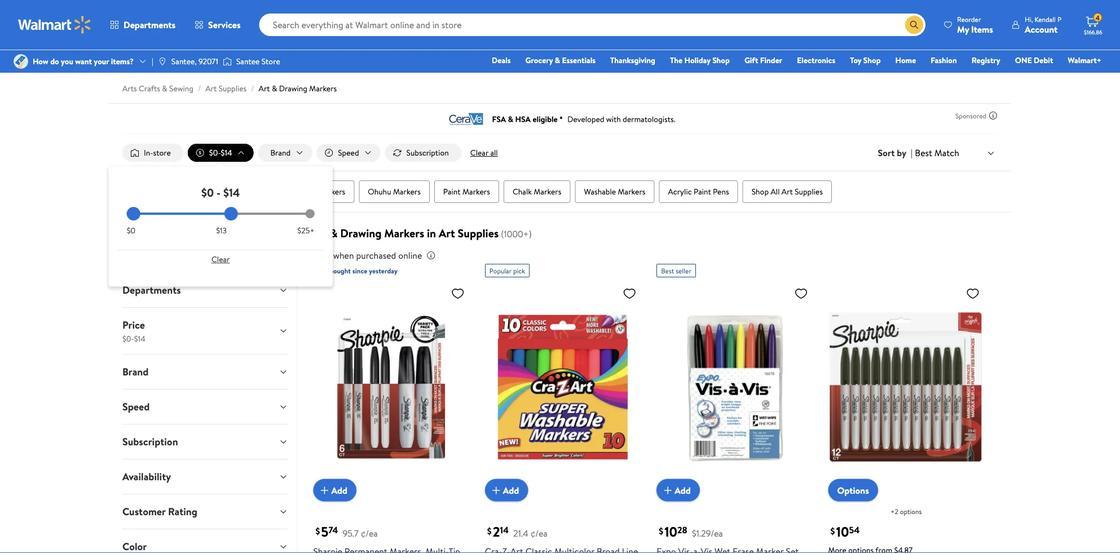 Task type: locate. For each thing, give the bounding box(es) containing it.
departments up the price $0-$14
[[122, 283, 181, 297]]

$0 left filters
[[127, 225, 136, 236]]

2 horizontal spatial add
[[675, 485, 691, 497]]

1 vertical spatial price
[[122, 318, 145, 332]]

tab
[[113, 530, 297, 554]]

washable
[[584, 186, 616, 197]]

+2 options
[[891, 508, 922, 517]]

reorder my items
[[958, 14, 994, 35]]

$0 range field
[[127, 213, 315, 215]]

one debit
[[1016, 55, 1054, 66]]

2 add to cart image from the left
[[490, 484, 503, 498]]

add up 14
[[503, 485, 520, 497]]

1 add to cart image from the left
[[318, 484, 332, 498]]

items?
[[111, 56, 134, 67]]

speed
[[338, 147, 359, 158], [122, 400, 150, 414]]

1 add button from the left
[[313, 480, 357, 502]]

100+ bought since yesterday
[[313, 266, 398, 276]]

1 horizontal spatial |
[[912, 147, 913, 159]]

0 horizontal spatial 10
[[665, 523, 678, 542]]

since
[[353, 266, 368, 276]]

add up 28
[[675, 485, 691, 497]]

 image
[[14, 54, 28, 69], [223, 56, 232, 67]]

54
[[850, 525, 860, 537]]

sort
[[879, 147, 895, 159]]

departments inside dropdown button
[[122, 283, 181, 297]]

registry
[[972, 55, 1001, 66]]

1 horizontal spatial speed
[[338, 147, 359, 158]]

clear for clear all
[[471, 147, 489, 158]]

1 vertical spatial $14
[[224, 185, 240, 200]]

add button up the 74
[[313, 480, 357, 502]]

add to cart image for 2
[[490, 484, 503, 498]]

speed button up subscription dropdown button
[[113, 390, 297, 424]]

1 horizontal spatial brand
[[271, 147, 291, 158]]

subscription up 'availability'
[[122, 435, 178, 449]]

arts
[[122, 83, 137, 94]]

$ inside $ 5 74 95.7 ¢/ea
[[316, 525, 320, 538]]

Search search field
[[259, 14, 926, 36]]

1 vertical spatial speed
[[122, 400, 150, 414]]

1 vertical spatial $0-
[[122, 333, 134, 344]]

shop all art supplies
[[752, 186, 823, 197]]

supplies left '(1000+)' at left
[[458, 226, 499, 241]]

3 add from the left
[[675, 485, 691, 497]]

availability
[[122, 470, 171, 484]]

1 vertical spatial drawing
[[341, 226, 382, 241]]

availability tab
[[113, 460, 297, 494]]

0 vertical spatial $0-
[[209, 147, 221, 158]]

¢/ea inside $ 2 14 21.4 ¢/ea
[[531, 528, 548, 540]]

in-
[[144, 147, 153, 158]]

subscription tab
[[113, 425, 297, 459]]

0 horizontal spatial |
[[152, 56, 153, 67]]

shop left all
[[752, 186, 769, 197]]

0 horizontal spatial speed button
[[113, 390, 297, 424]]

departments button
[[100, 11, 185, 38]]

departments up items?
[[124, 19, 176, 31]]

0 vertical spatial clear
[[471, 147, 489, 158]]

sharpie permanent markers, fine point, black, 12 count image
[[829, 282, 985, 493]]

speed button
[[317, 144, 381, 162], [113, 390, 297, 424]]

0 vertical spatial drawing
[[279, 83, 308, 94]]

0 horizontal spatial add to cart image
[[318, 484, 332, 498]]

markers for washable markers
[[618, 186, 646, 197]]

0 horizontal spatial paint
[[444, 186, 461, 197]]

$ inside $ 2 14 21.4 ¢/ea
[[488, 525, 492, 538]]

¢/ea inside $ 5 74 95.7 ¢/ea
[[361, 528, 378, 540]]

1 horizontal spatial speed button
[[317, 144, 381, 162]]

art supplies link
[[206, 83, 247, 94]]

paint down subscription button
[[444, 186, 461, 197]]

1 paint from the left
[[444, 186, 461, 197]]

& down store
[[272, 83, 277, 94]]

$14 inside the price $0-$14
[[134, 333, 145, 344]]

brand down the price $0-$14
[[122, 365, 149, 379]]

0 horizontal spatial /
[[198, 83, 201, 94]]

grocery
[[526, 55, 553, 66]]

¢/ea right 21.4
[[531, 528, 548, 540]]

0 vertical spatial price
[[311, 250, 331, 262]]

1 horizontal spatial $0-
[[209, 147, 221, 158]]

2 vertical spatial $14
[[134, 333, 145, 344]]

$0
[[202, 185, 214, 200], [127, 225, 136, 236]]

| up crafts
[[152, 56, 153, 67]]

 image left how at the top of page
[[14, 54, 28, 69]]

best match
[[916, 147, 960, 159]]

0 vertical spatial best
[[916, 147, 933, 159]]

best for best seller
[[662, 266, 675, 276]]

| right the 'by' at right
[[912, 147, 913, 159]]

clear for clear
[[212, 254, 230, 265]]

ohuhu
[[368, 186, 391, 197]]

brand tab
[[113, 355, 297, 389]]

74
[[329, 525, 338, 537]]

2 add from the left
[[503, 485, 520, 497]]

markers
[[310, 83, 337, 94], [246, 186, 274, 197], [318, 186, 346, 197], [393, 186, 421, 197], [463, 186, 490, 197], [534, 186, 562, 197], [618, 186, 646, 197], [385, 226, 425, 241]]

add for 2
[[503, 485, 520, 497]]

departments button
[[113, 273, 297, 307]]

price
[[311, 250, 331, 262], [122, 318, 145, 332]]

& right crafts
[[162, 83, 167, 94]]

markers for posca markers
[[318, 186, 346, 197]]

1 10 from the left
[[665, 523, 678, 542]]

1 vertical spatial brand
[[122, 365, 149, 379]]

0 vertical spatial supplies
[[219, 83, 247, 94]]

10 down options
[[837, 523, 850, 542]]

2 add button from the left
[[485, 480, 529, 502]]

0 horizontal spatial add button
[[313, 480, 357, 502]]

brand inside tab
[[122, 365, 149, 379]]

hi, kendall p account
[[1026, 14, 1062, 35]]

Walmart Site-Wide search field
[[259, 14, 926, 36]]

10
[[665, 523, 678, 542], [837, 523, 850, 542]]

/
[[198, 83, 201, 94], [251, 83, 254, 94]]

1 add from the left
[[332, 485, 348, 497]]

1 horizontal spatial add button
[[485, 480, 529, 502]]

posca markers
[[296, 186, 346, 197]]

best inside popup button
[[916, 147, 933, 159]]

customer rating
[[122, 505, 197, 519]]

brand button inside sort and filter section element
[[258, 144, 312, 162]]

in
[[427, 226, 436, 241]]

reorder
[[958, 14, 982, 24]]

price inside the price $0-$14
[[122, 318, 145, 332]]

0 vertical spatial $0
[[202, 185, 214, 200]]

sharpie permanent markers, multi-tip pack, fine/ultra fine/chisel tip, black, 6 count image
[[313, 282, 470, 493]]

$ left 28
[[659, 525, 664, 538]]

0 horizontal spatial  image
[[14, 54, 28, 69]]

 image right 92071
[[223, 56, 232, 67]]

add to favorites list, sharpie permanent markers, fine point, black, 12 count image
[[967, 287, 980, 301]]

online
[[399, 250, 422, 262]]

1 horizontal spatial /
[[251, 83, 254, 94]]

supplies down santee
[[219, 83, 247, 94]]

add to favorites list, cra-z-art classic multicolor broad line washable markers, 10 count, back to school supplies image
[[623, 287, 637, 301]]

2 vertical spatial supplies
[[458, 226, 499, 241]]

$ left "5"
[[316, 525, 320, 538]]

clear
[[471, 147, 489, 158], [212, 254, 230, 265]]

art
[[206, 83, 217, 94], [259, 83, 270, 94], [782, 186, 794, 197], [311, 226, 327, 241], [439, 226, 455, 241]]

0 horizontal spatial best
[[662, 266, 675, 276]]

add to cart image up 14
[[490, 484, 503, 498]]

0 vertical spatial departments
[[124, 19, 176, 31]]

0 horizontal spatial clear
[[212, 254, 230, 265]]

paint
[[444, 186, 461, 197], [694, 186, 712, 197]]

1 horizontal spatial subscription
[[407, 147, 449, 158]]

walmart+ link
[[1064, 54, 1107, 66]]

/ right the sewing
[[198, 83, 201, 94]]

arts crafts & sewing / art supplies / art & drawing markers
[[122, 83, 337, 94]]

1 vertical spatial clear
[[212, 254, 230, 265]]

1 vertical spatial subscription
[[122, 435, 178, 449]]

0 vertical spatial subscription
[[407, 147, 449, 158]]

0 vertical spatial $14
[[221, 147, 232, 158]]

supplies right all
[[795, 186, 823, 197]]

& up the when
[[330, 226, 338, 241]]

 image for santee store
[[223, 56, 232, 67]]

2 / from the left
[[251, 83, 254, 94]]

shop
[[713, 55, 730, 66], [864, 55, 881, 66], [752, 186, 769, 197]]

add to favorites list, sharpie permanent markers, multi-tip pack, fine/ultra fine/chisel tip, black, 6 count image
[[451, 287, 465, 301]]

0 horizontal spatial speed
[[122, 400, 150, 414]]

price $0-$14
[[122, 318, 145, 344]]

brand inside sort and filter section element
[[271, 147, 291, 158]]

the
[[671, 55, 683, 66]]

popular
[[490, 266, 512, 276]]

1 $ from the left
[[316, 525, 320, 538]]

0 vertical spatial speed
[[338, 147, 359, 158]]

2 10 from the left
[[837, 523, 850, 542]]

0 vertical spatial brand button
[[258, 144, 312, 162]]

0 horizontal spatial ¢/ea
[[361, 528, 378, 540]]

in-store
[[144, 147, 171, 158]]

drawing down store
[[279, 83, 308, 94]]

 image
[[158, 57, 167, 66]]

1 horizontal spatial paint
[[694, 186, 712, 197]]

0 horizontal spatial drawing
[[279, 83, 308, 94]]

one
[[1016, 55, 1033, 66]]

supplies
[[219, 83, 247, 94], [795, 186, 823, 197], [458, 226, 499, 241]]

clear inside 'button'
[[471, 147, 489, 158]]

/ right art supplies link
[[251, 83, 254, 94]]

popular pick
[[490, 266, 526, 276]]

1 horizontal spatial  image
[[223, 56, 232, 67]]

4
[[1096, 13, 1101, 22]]

crafts
[[139, 83, 160, 94]]

 image for how do you want your items?
[[14, 54, 28, 69]]

1 horizontal spatial $0
[[202, 185, 214, 200]]

best right the 'by' at right
[[916, 147, 933, 159]]

3 $ from the left
[[659, 525, 664, 538]]

1 horizontal spatial add to cart image
[[490, 484, 503, 498]]

clear left all
[[471, 147, 489, 158]]

speed button up posca markers
[[317, 144, 381, 162]]

drawing up "price when purchased online"
[[341, 226, 382, 241]]

all
[[491, 147, 498, 158]]

best for best match
[[916, 147, 933, 159]]

add button up 14
[[485, 480, 529, 502]]

your
[[94, 56, 109, 67]]

2 horizontal spatial add button
[[657, 480, 700, 502]]

subscription inside button
[[407, 147, 449, 158]]

brand up 'posca markers' link
[[271, 147, 291, 158]]

best left seller
[[662, 266, 675, 276]]

grocery & essentials
[[526, 55, 596, 66]]

add button up 28
[[657, 480, 700, 502]]

store
[[262, 56, 280, 67]]

want
[[75, 56, 92, 67]]

$1.29/ea
[[692, 528, 724, 540]]

0 vertical spatial brand
[[271, 147, 291, 158]]

$0- inside dropdown button
[[209, 147, 221, 158]]

p
[[1058, 14, 1062, 24]]

1 horizontal spatial 10
[[837, 523, 850, 542]]

match
[[935, 147, 960, 159]]

0 horizontal spatial price
[[122, 318, 145, 332]]

price for when
[[311, 250, 331, 262]]

0 horizontal spatial add
[[332, 485, 348, 497]]

0 horizontal spatial $0
[[127, 225, 136, 236]]

markers for paint markers
[[463, 186, 490, 197]]

0 horizontal spatial subscription
[[122, 435, 178, 449]]

$ inside $ 10 28 $1.29/ea
[[659, 525, 664, 538]]

1 vertical spatial |
[[912, 147, 913, 159]]

clear inside button
[[212, 254, 230, 265]]

1 vertical spatial best
[[662, 266, 675, 276]]

0 horizontal spatial brand
[[122, 365, 149, 379]]

$ left 2
[[488, 525, 492, 538]]

gift finder
[[745, 55, 783, 66]]

1 horizontal spatial supplies
[[458, 226, 499, 241]]

4 $ from the left
[[831, 525, 836, 538]]

$0-
[[209, 147, 221, 158], [122, 333, 134, 344]]

0 vertical spatial speed button
[[317, 144, 381, 162]]

0 vertical spatial |
[[152, 56, 153, 67]]

add up the 74
[[332, 485, 348, 497]]

+2
[[891, 508, 899, 517]]

2 $ from the left
[[488, 525, 492, 538]]

chalk markers
[[513, 186, 562, 197]]

brand button up speed tab
[[113, 355, 297, 389]]

1 horizontal spatial add
[[503, 485, 520, 497]]

add to cart image
[[318, 484, 332, 498], [490, 484, 503, 498]]

fashion link
[[926, 54, 963, 66]]

customer rating tab
[[113, 495, 297, 529]]

clear down $13
[[212, 254, 230, 265]]

¢/ea right 95.7
[[361, 528, 378, 540]]

legal information image
[[427, 251, 436, 260]]

add button
[[313, 480, 357, 502], [485, 480, 529, 502], [657, 480, 700, 502]]

speed inside sort and filter section element
[[338, 147, 359, 158]]

selected
[[122, 222, 162, 237]]

add to cart image up the 74
[[318, 484, 332, 498]]

shop right toy at the right top
[[864, 55, 881, 66]]

$166.86
[[1085, 28, 1103, 36]]

0 horizontal spatial $0-
[[122, 333, 134, 344]]

prismacolor markers
[[204, 186, 274, 197]]

$25+
[[298, 225, 315, 236]]

home
[[896, 55, 917, 66]]

search icon image
[[910, 20, 920, 29]]

add for 5
[[332, 485, 348, 497]]

toy
[[851, 55, 862, 66]]

3 add button from the left
[[657, 480, 700, 502]]

2 paint from the left
[[694, 186, 712, 197]]

brand button up posca
[[258, 144, 312, 162]]

1 horizontal spatial ¢/ea
[[531, 528, 548, 540]]

acrylic
[[669, 186, 692, 197]]

100+
[[313, 266, 328, 276]]

thanksgiving link
[[606, 54, 661, 66]]

rating
[[168, 505, 197, 519]]

options
[[838, 485, 870, 497]]

1 horizontal spatial clear
[[471, 147, 489, 158]]

subscription up ohuhu markers
[[407, 147, 449, 158]]

departments
[[124, 19, 176, 31], [122, 283, 181, 297]]

1 horizontal spatial price
[[311, 250, 331, 262]]

$ for 2
[[488, 525, 492, 538]]

2 ¢/ea from the left
[[531, 528, 548, 540]]

registry link
[[967, 54, 1006, 66]]

¢/ea for 2
[[531, 528, 548, 540]]

markers for ohuhu markers
[[393, 186, 421, 197]]

1 horizontal spatial best
[[916, 147, 933, 159]]

$0 for $0 - $14
[[202, 185, 214, 200]]

1 ¢/ea from the left
[[361, 528, 378, 540]]

paint left pens at the top right
[[694, 186, 712, 197]]

electronics
[[798, 55, 836, 66]]

|
[[152, 56, 153, 67], [912, 147, 913, 159]]

list item
[[122, 248, 179, 268]]

1 vertical spatial departments
[[122, 283, 181, 297]]

10 left $1.29/ea
[[665, 523, 678, 542]]

$ left '54'
[[831, 525, 836, 538]]

add button for 10
[[657, 480, 700, 502]]

shop right holiday
[[713, 55, 730, 66]]

1 vertical spatial $0
[[127, 225, 136, 236]]

$14 for price $0-$14
[[134, 333, 145, 344]]

1 vertical spatial supplies
[[795, 186, 823, 197]]

art right in
[[439, 226, 455, 241]]

$0 left -
[[202, 185, 214, 200]]

0 horizontal spatial shop
[[713, 55, 730, 66]]

$0-$14 button
[[188, 144, 254, 162]]

purchased
[[356, 250, 396, 262]]

speed inside tab
[[122, 400, 150, 414]]

0 horizontal spatial supplies
[[219, 83, 247, 94]]



Task type: vqa. For each thing, say whether or not it's contained in the screenshot.
Pens
yes



Task type: describe. For each thing, give the bounding box(es) containing it.
expo vis-a-vis wet erase marker set, fine tip, assorted colors, 8 count image
[[657, 282, 813, 493]]

clear button
[[127, 251, 315, 269]]

subscription button
[[113, 425, 297, 459]]

-
[[217, 185, 221, 200]]

toy shop
[[851, 55, 881, 66]]

yesterday
[[369, 266, 398, 276]]

$14 inside dropdown button
[[221, 147, 232, 158]]

ohuhu markers link
[[359, 181, 430, 203]]

options link
[[829, 480, 879, 502]]

electronics link
[[793, 54, 841, 66]]

1 vertical spatial brand button
[[113, 355, 297, 389]]

posca
[[296, 186, 316, 197]]

2 horizontal spatial supplies
[[795, 186, 823, 197]]

all
[[771, 186, 780, 197]]

santee store
[[236, 56, 280, 67]]

clear all button
[[466, 144, 503, 162]]

21.4
[[514, 528, 529, 540]]

posca markers link
[[287, 181, 355, 203]]

best match button
[[913, 146, 999, 160]]

add button for 5
[[313, 480, 357, 502]]

art down the santee store
[[259, 83, 270, 94]]

acrylic paint pens
[[669, 186, 730, 197]]

services
[[208, 19, 241, 31]]

$ for 5
[[316, 525, 320, 538]]

in-store button
[[122, 144, 183, 162]]

do
[[50, 56, 59, 67]]

speed tab
[[113, 390, 297, 424]]

my
[[958, 23, 970, 35]]

markers for chalk markers
[[534, 186, 562, 197]]

art & drawing markers in art supplies (1000+)
[[311, 226, 532, 241]]

supplies for /
[[219, 83, 247, 94]]

customer rating button
[[113, 495, 297, 529]]

add to favorites list, expo vis-a-vis wet erase marker set, fine tip, assorted colors, 8 count image
[[795, 287, 809, 301]]

by
[[898, 147, 907, 159]]

how
[[33, 56, 48, 67]]

add to cart image
[[662, 484, 675, 498]]

sort by |
[[879, 147, 913, 159]]

debit
[[1035, 55, 1054, 66]]

art up 100+
[[311, 226, 327, 241]]

pick
[[514, 266, 526, 276]]

deals
[[492, 55, 511, 66]]

$ for 10
[[659, 525, 664, 538]]

thanksgiving
[[611, 55, 656, 66]]

kendall
[[1035, 14, 1057, 24]]

2 horizontal spatial shop
[[864, 55, 881, 66]]

10 for $ 10 54
[[837, 523, 850, 542]]

pens
[[714, 186, 730, 197]]

$ 10 28 $1.29/ea
[[659, 523, 724, 542]]

deals link
[[487, 54, 516, 66]]

ad disclaimer and feedback for skylinedisplayad image
[[989, 111, 999, 120]]

selected filters
[[122, 222, 192, 237]]

departments tab
[[113, 273, 297, 307]]

you
[[61, 56, 73, 67]]

departments inside popup button
[[124, 19, 176, 31]]

options
[[901, 508, 922, 517]]

washable markers
[[584, 186, 646, 197]]

5
[[321, 523, 329, 542]]

& right the "grocery"
[[555, 55, 561, 66]]

hi,
[[1026, 14, 1034, 24]]

finder
[[761, 55, 783, 66]]

chalk
[[513, 186, 532, 197]]

bought
[[330, 266, 351, 276]]

the holiday shop link
[[665, 54, 735, 66]]

account
[[1026, 23, 1058, 35]]

$ 10 54
[[831, 523, 860, 542]]

price tab
[[113, 308, 297, 354]]

santee, 92071
[[171, 56, 218, 67]]

$ inside '$ 10 54'
[[831, 525, 836, 538]]

10 for $ 10 28 $1.29/ea
[[665, 523, 678, 542]]

$ 2 14 21.4 ¢/ea
[[488, 523, 548, 542]]

subscription inside dropdown button
[[122, 435, 178, 449]]

$0-$14
[[209, 147, 232, 158]]

supplies for in
[[458, 226, 499, 241]]

filters
[[165, 222, 192, 237]]

home link
[[891, 54, 922, 66]]

$0- inside the price $0-$14
[[122, 333, 134, 344]]

price for $0-
[[122, 318, 145, 332]]

applied filters section element
[[122, 222, 192, 237]]

1 horizontal spatial shop
[[752, 186, 769, 197]]

walmart+
[[1069, 55, 1102, 66]]

art right all
[[782, 186, 794, 197]]

$0 - $14
[[202, 185, 240, 200]]

1 horizontal spatial drawing
[[341, 226, 382, 241]]

santee,
[[171, 56, 197, 67]]

arts crafts & sewing link
[[122, 83, 194, 94]]

cra-z-art classic multicolor broad line washable markers, 10 count, back to school supplies image
[[485, 282, 641, 493]]

holiday
[[685, 55, 711, 66]]

essentials
[[562, 55, 596, 66]]

sort and filter section element
[[109, 135, 1012, 171]]

¢/ea for 5
[[361, 528, 378, 540]]

art down 92071
[[206, 83, 217, 94]]

$13
[[216, 225, 227, 236]]

items
[[972, 23, 994, 35]]

$14 for $0 - $14
[[224, 185, 240, 200]]

price when purchased online
[[311, 250, 422, 262]]

1 / from the left
[[198, 83, 201, 94]]

walmart image
[[18, 16, 91, 34]]

add to cart image for 5
[[318, 484, 332, 498]]

add for 10
[[675, 485, 691, 497]]

1 vertical spatial speed button
[[113, 390, 297, 424]]

add button for 2
[[485, 480, 529, 502]]

markers for prismacolor markers
[[246, 186, 274, 197]]

paint markers link
[[435, 181, 499, 203]]

$ 5 74 95.7 ¢/ea
[[316, 523, 378, 542]]

subscription button
[[385, 144, 462, 162]]

gift
[[745, 55, 759, 66]]

| inside sort and filter section element
[[912, 147, 913, 159]]

$0 for $0
[[127, 225, 136, 236]]

92071
[[199, 56, 218, 67]]

2
[[493, 523, 500, 542]]

sponsored
[[956, 111, 987, 121]]

toy shop link
[[846, 54, 887, 66]]



